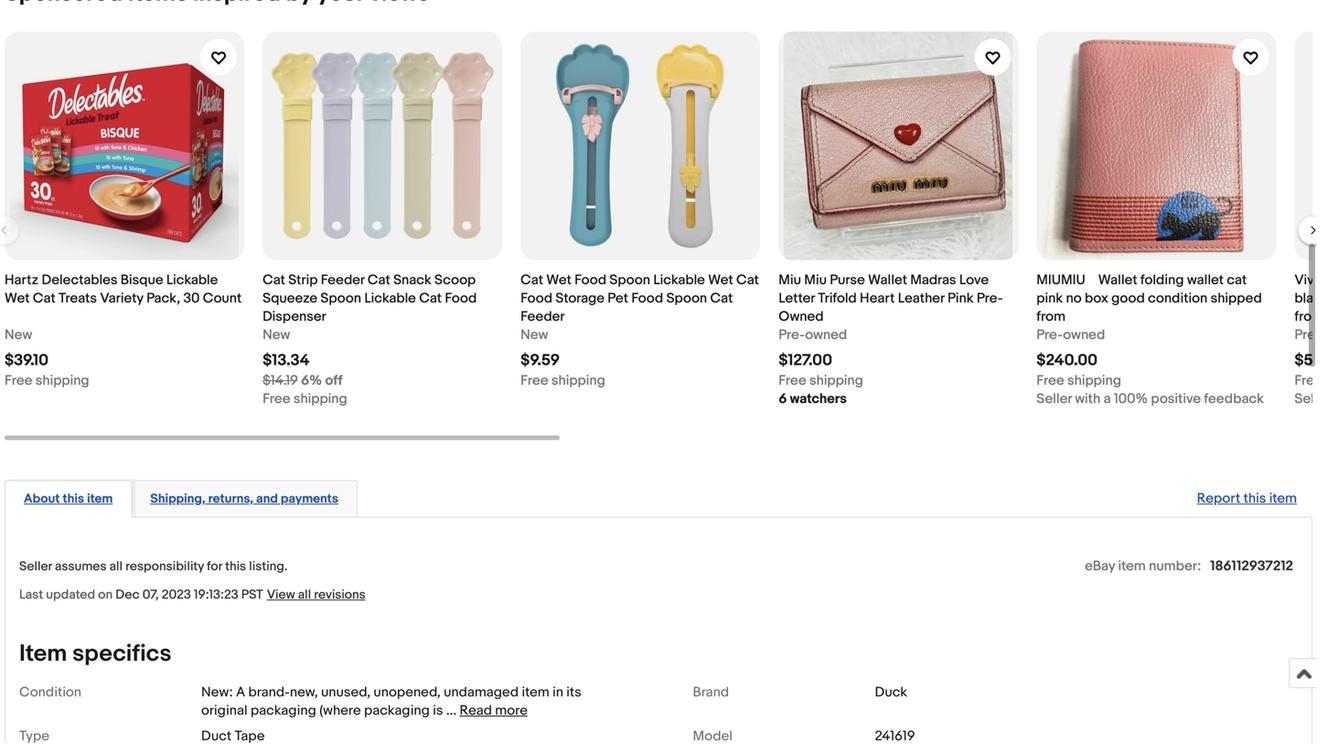 Task type: locate. For each thing, give the bounding box(es) containing it.
packaging
[[251, 703, 316, 719], [364, 703, 430, 719]]

revisions
[[314, 588, 366, 603]]

new
[[5, 327, 32, 344], [263, 327, 290, 344], [521, 327, 548, 344]]

shipping inside cat wet food spoon lickable wet cat food storage pet food spoon  cat feeder new $9.59 free shipping
[[552, 373, 605, 389]]

duck
[[875, 685, 908, 701]]

feeder right strip
[[321, 272, 365, 289]]

1 new from the left
[[5, 327, 32, 344]]

shipping down the '$39.10'
[[35, 373, 89, 389]]

new text field down dispenser
[[263, 326, 290, 344]]

item right about
[[87, 492, 113, 507]]

watchers
[[790, 391, 847, 408]]

pre- up $59
[[1295, 327, 1317, 344]]

shipped
[[1211, 291, 1262, 307]]

miumiu　wallet
[[1037, 272, 1138, 289]]

item right ebay
[[1118, 558, 1146, 575]]

0 horizontal spatial miu
[[779, 272, 801, 289]]

miu
[[779, 272, 801, 289], [804, 272, 827, 289]]

1 owned from the left
[[805, 327, 847, 344]]

free shipping text field up watchers at the bottom of page
[[779, 372, 864, 390]]

1 horizontal spatial new
[[263, 327, 290, 344]]

pre-owned text field for pre-
[[779, 326, 847, 344]]

item
[[1270, 491, 1297, 507], [87, 492, 113, 507], [1118, 558, 1146, 575], [522, 685, 550, 701]]

this
[[1244, 491, 1267, 507], [63, 492, 84, 507], [225, 559, 246, 575]]

1 horizontal spatial pre-owned text field
[[1037, 326, 1105, 344]]

cat wet food spoon lickable wet cat food storage pet food spoon  cat feeder new $9.59 free shipping
[[521, 272, 759, 389]]

shipping up with
[[1068, 373, 1122, 389]]

2 new from the left
[[263, 327, 290, 344]]

0 horizontal spatial wet
[[5, 291, 30, 307]]

madras
[[911, 272, 957, 289]]

all right view
[[298, 588, 311, 603]]

shipping up watchers at the bottom of page
[[810, 373, 864, 389]]

owned
[[805, 327, 847, 344], [1063, 327, 1105, 344]]

food
[[575, 272, 607, 289], [445, 291, 477, 307], [521, 291, 553, 307], [632, 291, 664, 307]]

$240.00 text field
[[1037, 351, 1098, 371]]

returns,
[[208, 492, 253, 507]]

0 horizontal spatial feeder
[[321, 272, 365, 289]]

0 horizontal spatial lickable
[[166, 272, 218, 289]]

this right "report" at the bottom right of page
[[1244, 491, 1267, 507]]

feeder
[[321, 272, 365, 289], [521, 309, 565, 325]]

6%
[[301, 373, 322, 389]]

squeeze
[[263, 291, 318, 307]]

1 packaging from the left
[[251, 703, 316, 719]]

cat
[[263, 272, 285, 289], [368, 272, 390, 289], [521, 272, 543, 289], [737, 272, 759, 289], [33, 291, 56, 307], [419, 291, 442, 307], [710, 291, 733, 307]]

New text field
[[5, 326, 32, 344], [263, 326, 290, 344]]

brand
[[693, 685, 729, 701]]

spoon up pet
[[610, 272, 651, 289]]

1 horizontal spatial lickable
[[364, 291, 416, 307]]

food down scoop
[[445, 291, 477, 307]]

last updated on dec 07, 2023 19:13:23 pst view all revisions
[[19, 588, 366, 603]]

1 horizontal spatial owned
[[1063, 327, 1105, 344]]

0 vertical spatial feeder
[[321, 272, 365, 289]]

0 horizontal spatial all
[[109, 559, 123, 575]]

scoop
[[435, 272, 476, 289]]

new up $9.59 text box
[[521, 327, 548, 344]]

feeder up new text field
[[521, 309, 565, 325]]

item left in
[[522, 685, 550, 701]]

leather
[[898, 291, 945, 307]]

food right pet
[[632, 291, 664, 307]]

free shipping text field for $9.59
[[521, 372, 605, 390]]

spoon inside cat strip feeder cat snack scoop squeeze spoon lickable cat food dispenser new $13.34 $14.19 6% off free shipping
[[321, 291, 361, 307]]

feeder inside cat wet food spoon lickable wet cat food storage pet food spoon  cat feeder new $9.59 free shipping
[[521, 309, 565, 325]]

about this item button
[[24, 491, 113, 508]]

read more
[[460, 703, 528, 719]]

1 pre-owned text field from the left
[[779, 326, 847, 344]]

new down dispenser
[[263, 327, 290, 344]]

shipping down $9.59
[[552, 373, 605, 389]]

packaging down brand-
[[251, 703, 316, 719]]

Free text field
[[1295, 372, 1317, 390]]

pre- down the from
[[1037, 327, 1063, 344]]

free down $14.19
[[263, 391, 290, 408]]

free up 6
[[779, 373, 807, 389]]

$13.34 text field
[[263, 351, 310, 371]]

0 horizontal spatial owned
[[805, 327, 847, 344]]

0 horizontal spatial spoon
[[321, 291, 361, 307]]

lickable inside cat wet food spoon lickable wet cat food storage pet food spoon  cat feeder new $9.59 free shipping
[[654, 272, 705, 289]]

0 horizontal spatial pre-owned text field
[[779, 326, 847, 344]]

spoon up dispenser
[[321, 291, 361, 307]]

feedback
[[1204, 391, 1264, 408]]

shipping, returns, and payments
[[150, 492, 338, 507]]

cat strip feeder cat snack scoop squeeze spoon lickable cat food dispenser new $13.34 $14.19 6% off free shipping
[[263, 272, 477, 408]]

0 vertical spatial seller
[[1037, 391, 1072, 408]]

pre-owned text field down owned
[[779, 326, 847, 344]]

1 vertical spatial all
[[298, 588, 311, 603]]

count
[[203, 291, 242, 307]]

bisque
[[121, 272, 163, 289]]

2 pre-owned text field from the left
[[1037, 326, 1105, 344]]

Sell text field
[[1295, 390, 1317, 409]]

1 horizontal spatial feeder
[[521, 309, 565, 325]]

1 vertical spatial feeder
[[521, 309, 565, 325]]

free
[[5, 373, 32, 389], [521, 373, 549, 389], [779, 373, 807, 389], [1037, 373, 1065, 389], [1295, 373, 1317, 389], [263, 391, 290, 408]]

seller inside the miumiu　wallet  folding wallet cat pink no box good condition shipped from pre-owned $240.00 free shipping seller with a 100% positive feedback
[[1037, 391, 1072, 408]]

1 vertical spatial seller
[[19, 559, 52, 575]]

pack,
[[146, 291, 180, 307]]

free up sell
[[1295, 373, 1317, 389]]

specifics
[[72, 640, 172, 669]]

shipping inside cat strip feeder cat snack scoop squeeze spoon lickable cat food dispenser new $13.34 $14.19 6% off free shipping
[[294, 391, 347, 408]]

pre-owned text field up $240.00 text field
[[1037, 326, 1105, 344]]

free shipping text field down the '$39.10'
[[5, 372, 89, 390]]

1 horizontal spatial seller
[[1037, 391, 1072, 408]]

cat
[[1227, 272, 1247, 289]]

6
[[779, 391, 787, 408]]

07,
[[143, 588, 159, 603]]

about
[[24, 492, 60, 507]]

condition
[[19, 685, 81, 701]]

free down the '$39.10'
[[5, 373, 32, 389]]

new text field for $39.10
[[5, 326, 32, 344]]

shipping inside new $39.10 free shipping
[[35, 373, 89, 389]]

$59 text field
[[1295, 351, 1317, 371]]

read more button
[[460, 703, 528, 719]]

sell
[[1295, 391, 1317, 408]]

free down $9.59
[[521, 373, 549, 389]]

$39.10 text field
[[5, 351, 49, 371]]

2 horizontal spatial this
[[1244, 491, 1267, 507]]

packaging down unopened, at the bottom left of the page
[[364, 703, 430, 719]]

Pre- text field
[[1295, 326, 1317, 344]]

ebay
[[1085, 558, 1115, 575]]

number:
[[1149, 558, 1202, 575]]

owned inside the miu miu purse wallet madras love letter trifold heart leather pink pre- owned pre-owned $127.00 free shipping 6 watchers
[[805, 327, 847, 344]]

$9.59
[[521, 351, 560, 371]]

free down $240.00 text field
[[1037, 373, 1065, 389]]

assumes
[[55, 559, 107, 575]]

free shipping text field for $39.10
[[5, 372, 89, 390]]

1 horizontal spatial new text field
[[263, 326, 290, 344]]

2 horizontal spatial new
[[521, 327, 548, 344]]

spoon right pet
[[667, 291, 707, 307]]

pet
[[608, 291, 629, 307]]

seller down free shipping text field
[[1037, 391, 1072, 408]]

pst
[[241, 588, 263, 603]]

2 miu from the left
[[804, 272, 827, 289]]

and
[[256, 492, 278, 507]]

read
[[460, 703, 492, 719]]

all
[[109, 559, 123, 575], [298, 588, 311, 603]]

2 horizontal spatial spoon
[[667, 291, 707, 307]]

free inside the miu miu purse wallet madras love letter trifold heart leather pink pre- owned pre-owned $127.00 free shipping 6 watchers
[[779, 373, 807, 389]]

seller up "last"
[[19, 559, 52, 575]]

shipping down 6%
[[294, 391, 347, 408]]

0 horizontal spatial packaging
[[251, 703, 316, 719]]

1 horizontal spatial miu
[[804, 272, 827, 289]]

item specifics
[[19, 640, 172, 669]]

this right about
[[63, 492, 84, 507]]

new text field up $39.10 text box
[[5, 326, 32, 344]]

0 horizontal spatial new text field
[[5, 326, 32, 344]]

100%
[[1114, 391, 1148, 408]]

box
[[1085, 291, 1109, 307]]

this right 'for'
[[225, 559, 246, 575]]

free inside new $39.10 free shipping
[[5, 373, 32, 389]]

this for about
[[63, 492, 84, 507]]

1 new text field from the left
[[5, 326, 32, 344]]

2 horizontal spatial lickable
[[654, 272, 705, 289]]

0 horizontal spatial new
[[5, 327, 32, 344]]

free shipping text field down $9.59
[[521, 372, 605, 390]]

shipping,
[[150, 492, 205, 507]]

3 new from the left
[[521, 327, 548, 344]]

new:
[[201, 685, 233, 701]]

Pre-owned text field
[[779, 326, 847, 344], [1037, 326, 1105, 344]]

no
[[1066, 291, 1082, 307]]

owned up $240.00 text field
[[1063, 327, 1105, 344]]

0 horizontal spatial this
[[63, 492, 84, 507]]

0 horizontal spatial seller
[[19, 559, 52, 575]]

lickable
[[166, 272, 218, 289], [654, 272, 705, 289], [364, 291, 416, 307]]

1 horizontal spatial all
[[298, 588, 311, 603]]

owned down owned
[[805, 327, 847, 344]]

this inside button
[[63, 492, 84, 507]]

letter
[[779, 291, 815, 307]]

pre- down owned
[[779, 327, 805, 344]]

all up on
[[109, 559, 123, 575]]

about this item
[[24, 492, 113, 507]]

free inside cat strip feeder cat snack scoop squeeze spoon lickable cat food dispenser new $13.34 $14.19 6% off free shipping
[[263, 391, 290, 408]]

treats
[[59, 291, 97, 307]]

Free shipping text field
[[5, 372, 89, 390], [521, 372, 605, 390], [779, 372, 864, 390], [263, 390, 347, 409]]

$14.19
[[263, 373, 298, 389]]

view all revisions link
[[263, 587, 366, 603]]

shipping
[[35, 373, 89, 389], [552, 373, 605, 389], [810, 373, 864, 389], [1068, 373, 1122, 389], [294, 391, 347, 408]]

2 owned from the left
[[1063, 327, 1105, 344]]

0 vertical spatial all
[[109, 559, 123, 575]]

new up $39.10 text box
[[5, 327, 32, 344]]

feeder inside cat strip feeder cat snack scoop squeeze spoon lickable cat food dispenser new $13.34 $14.19 6% off free shipping
[[321, 272, 365, 289]]

spoon
[[610, 272, 651, 289], [321, 291, 361, 307], [667, 291, 707, 307]]

new inside cat strip feeder cat snack scoop squeeze spoon lickable cat food dispenser new $13.34 $14.19 6% off free shipping
[[263, 327, 290, 344]]

new inside new $39.10 free shipping
[[5, 327, 32, 344]]

1 horizontal spatial packaging
[[364, 703, 430, 719]]

2 new text field from the left
[[263, 326, 290, 344]]

tab list
[[5, 477, 1313, 518]]

updated
[[46, 588, 95, 603]]

folding
[[1141, 272, 1184, 289]]

item right "report" at the bottom right of page
[[1270, 491, 1297, 507]]

wet
[[546, 272, 572, 289], [708, 272, 733, 289], [5, 291, 30, 307]]



Task type: vqa. For each thing, say whether or not it's contained in the screenshot.
$240.00 text field
yes



Task type: describe. For each thing, give the bounding box(es) containing it.
...
[[446, 703, 457, 719]]

ebay item number: 186112937212
[[1085, 558, 1294, 575]]

lickable inside cat strip feeder cat snack scoop squeeze spoon lickable cat food dispenser new $13.34 $14.19 6% off free shipping
[[364, 291, 416, 307]]

dec
[[116, 588, 140, 603]]

vivi pre- $59 free sell
[[1295, 272, 1317, 408]]

food inside cat strip feeder cat snack scoop squeeze spoon lickable cat food dispenser new $13.34 $14.19 6% off free shipping
[[445, 291, 477, 307]]

New text field
[[521, 326, 548, 344]]

this for report
[[1244, 491, 1267, 507]]

miu miu purse wallet madras love letter trifold heart leather pink pre- owned pre-owned $127.00 free shipping 6 watchers
[[779, 272, 1003, 408]]

previous price $14.19 6% off text field
[[263, 372, 343, 390]]

vivi
[[1295, 272, 1317, 289]]

$127.00 text field
[[779, 351, 833, 371]]

food up storage
[[575, 272, 607, 289]]

pre- inside the miumiu　wallet  folding wallet cat pink no box good condition shipped from pre-owned $240.00 free shipping seller with a 100% positive feedback
[[1037, 327, 1063, 344]]

$13.34
[[263, 351, 310, 371]]

Free shipping text field
[[1037, 372, 1122, 390]]

seller assumes all responsibility for this listing.
[[19, 559, 288, 575]]

1 horizontal spatial wet
[[546, 272, 572, 289]]

its
[[567, 685, 582, 701]]

is
[[433, 703, 443, 719]]

$39.10
[[5, 351, 49, 371]]

good
[[1112, 291, 1145, 307]]

new,
[[290, 685, 318, 701]]

$59
[[1295, 351, 1317, 371]]

19:13:23
[[194, 588, 238, 603]]

$240.00
[[1037, 351, 1098, 371]]

hartz
[[5, 272, 39, 289]]

wallet
[[1187, 272, 1224, 289]]

pink
[[1037, 291, 1063, 307]]

cat inside hartz delectables bisque lickable wet cat treats variety pack, 30 count
[[33, 291, 56, 307]]

positive
[[1151, 391, 1201, 408]]

$127.00
[[779, 351, 833, 371]]

off
[[325, 373, 343, 389]]

1 horizontal spatial this
[[225, 559, 246, 575]]

on
[[98, 588, 113, 603]]

6 watchers text field
[[779, 390, 847, 409]]

report
[[1197, 491, 1241, 507]]

condition
[[1148, 291, 1208, 307]]

brand-
[[248, 685, 290, 701]]

new text field for $13.34
[[263, 326, 290, 344]]

1 miu from the left
[[779, 272, 801, 289]]

trifold
[[818, 291, 857, 307]]

owned inside the miumiu　wallet  folding wallet cat pink no box good condition shipped from pre-owned $240.00 free shipping seller with a 100% positive feedback
[[1063, 327, 1105, 344]]

shipping, returns, and payments button
[[150, 491, 338, 508]]

pink
[[948, 291, 974, 307]]

from
[[1037, 309, 1066, 325]]

186112937212
[[1211, 558, 1294, 575]]

owned
[[779, 309, 824, 325]]

love
[[960, 272, 989, 289]]

miumiu　wallet  folding wallet cat pink no box good condition shipped from pre-owned $240.00 free shipping seller with a 100% positive feedback
[[1037, 272, 1264, 408]]

with
[[1075, 391, 1101, 408]]

unopened,
[[374, 685, 441, 701]]

free shipping text field down 6%
[[263, 390, 347, 409]]

listing.
[[249, 559, 288, 575]]

snack
[[394, 272, 432, 289]]

free inside the miumiu　wallet  folding wallet cat pink no box good condition shipped from pre-owned $240.00 free shipping seller with a 100% positive feedback
[[1037, 373, 1065, 389]]

shipping inside the miumiu　wallet  folding wallet cat pink no box good condition shipped from pre-owned $240.00 free shipping seller with a 100% positive feedback
[[1068, 373, 1122, 389]]

responsibility
[[125, 559, 204, 575]]

strip
[[288, 272, 318, 289]]

more
[[495, 703, 528, 719]]

pre- down love
[[977, 291, 1003, 307]]

2 horizontal spatial wet
[[708, 272, 733, 289]]

hartz delectables bisque lickable wet cat treats variety pack, 30 count
[[5, 272, 242, 307]]

30
[[183, 291, 200, 307]]

wet inside hartz delectables bisque lickable wet cat treats variety pack, 30 count
[[5, 291, 30, 307]]

variety
[[100, 291, 143, 307]]

undamaged
[[444, 685, 519, 701]]

item inside button
[[87, 492, 113, 507]]

delectables
[[42, 272, 118, 289]]

storage
[[556, 291, 605, 307]]

item
[[19, 640, 67, 669]]

heart
[[860, 291, 895, 307]]

shipping inside the miu miu purse wallet madras love letter trifold heart leather pink pre- owned pre-owned $127.00 free shipping 6 watchers
[[810, 373, 864, 389]]

for
[[207, 559, 222, 575]]

food up new text field
[[521, 291, 553, 307]]

view
[[267, 588, 295, 603]]

tab list containing about this item
[[5, 477, 1313, 518]]

last
[[19, 588, 43, 603]]

pre-owned text field for $240.00
[[1037, 326, 1105, 344]]

unused,
[[321, 685, 371, 701]]

free inside cat wet food spoon lickable wet cat food storage pet food spoon  cat feeder new $9.59 free shipping
[[521, 373, 549, 389]]

in
[[553, 685, 564, 701]]

a
[[1104, 391, 1111, 408]]

2 packaging from the left
[[364, 703, 430, 719]]

purse
[[830, 272, 865, 289]]

report this item link
[[1188, 482, 1307, 516]]

1 horizontal spatial spoon
[[610, 272, 651, 289]]

payments
[[281, 492, 338, 507]]

$9.59 text field
[[521, 351, 560, 371]]

Seller with a 100% positive feedback text field
[[1037, 390, 1264, 409]]

dispenser
[[263, 309, 326, 325]]

wallet
[[868, 272, 908, 289]]

new $39.10 free shipping
[[5, 327, 89, 389]]

item inside new: a brand-new, unused, unopened, undamaged item in its original packaging (where packaging is ...
[[522, 685, 550, 701]]

new inside cat wet food spoon lickable wet cat food storage pet food spoon  cat feeder new $9.59 free shipping
[[521, 327, 548, 344]]

a
[[236, 685, 245, 701]]

free shipping text field for $127.00
[[779, 372, 864, 390]]

new: a brand-new, unused, unopened, undamaged item in its original packaging (where packaging is ...
[[201, 685, 582, 719]]

2023
[[162, 588, 191, 603]]

original
[[201, 703, 248, 719]]

lickable inside hartz delectables bisque lickable wet cat treats variety pack, 30 count
[[166, 272, 218, 289]]



